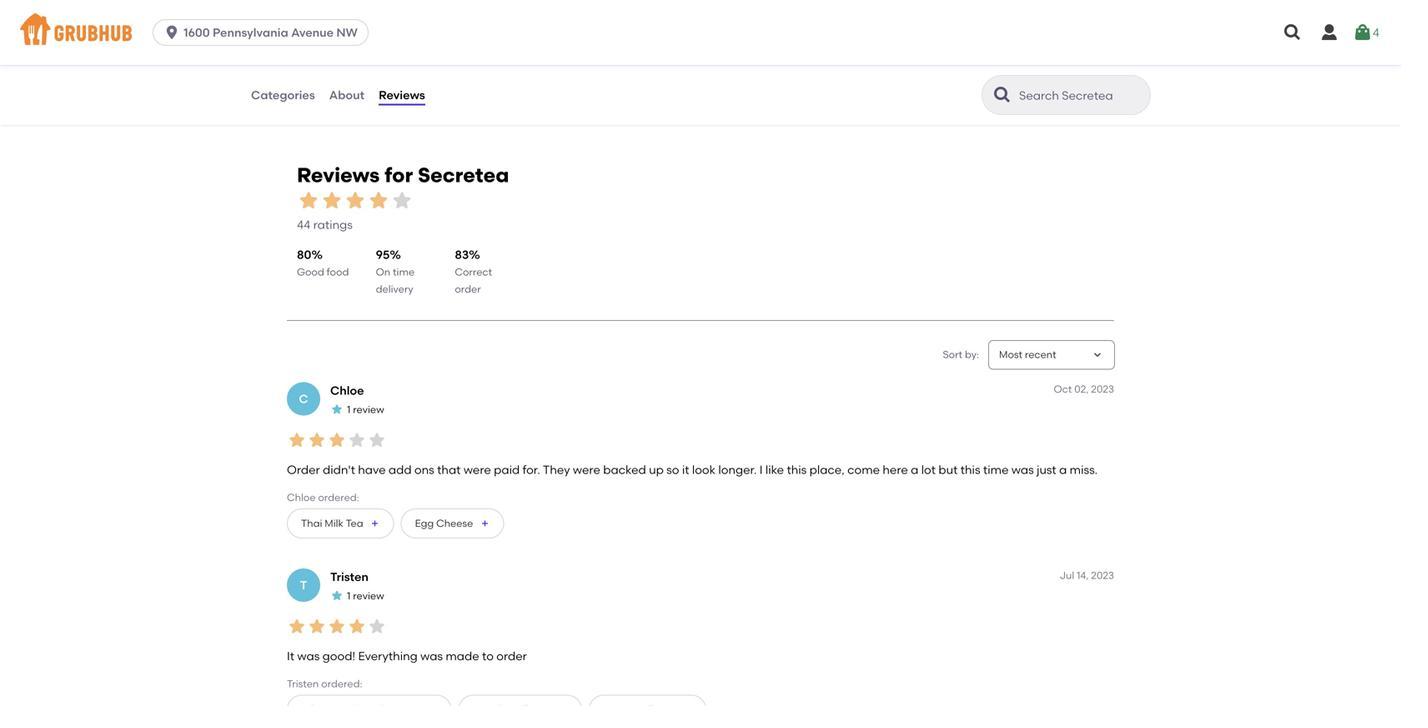 Task type: locate. For each thing, give the bounding box(es) containing it.
0 horizontal spatial a
[[911, 463, 919, 477]]

tristen down the it
[[287, 678, 319, 690]]

mi for 2.16
[[295, 72, 307, 84]]

was
[[1012, 463, 1034, 477], [297, 650, 320, 664], [421, 650, 443, 664]]

2 review from the top
[[353, 590, 384, 603]]

were right the 'they'
[[573, 463, 601, 477]]

0 vertical spatial 1
[[347, 404, 351, 416]]

0 vertical spatial chloe
[[330, 384, 364, 398]]

2 horizontal spatial mi
[[895, 72, 907, 84]]

1 vertical spatial ordered:
[[321, 678, 362, 690]]

44
[[297, 218, 311, 232]]

categories
[[251, 88, 315, 102]]

to
[[482, 650, 494, 664]]

nw
[[337, 25, 358, 40]]

tristen right 't'
[[330, 570, 369, 585]]

2023 right '02,'
[[1092, 383, 1115, 396]]

t
[[300, 579, 307, 593]]

min inside 10–20 min 0.56 mi
[[900, 58, 918, 70]]

mi
[[295, 72, 307, 84], [593, 72, 605, 84], [895, 72, 907, 84]]

delivery
[[376, 283, 414, 295]]

reviews inside button
[[379, 88, 425, 102]]

3 min from the left
[[900, 58, 918, 70]]

a right just
[[1060, 463, 1067, 477]]

order down correct in the left top of the page
[[455, 283, 481, 295]]

this right like
[[787, 463, 807, 477]]

svg image inside 4 'button'
[[1353, 23, 1373, 43]]

0 horizontal spatial mi
[[295, 72, 307, 84]]

2 min from the left
[[602, 58, 620, 70]]

1 right c
[[347, 404, 351, 416]]

1 1 from the top
[[347, 404, 351, 416]]

review for chloe
[[353, 404, 384, 416]]

were right that
[[464, 463, 491, 477]]

longer.
[[719, 463, 757, 477]]

0 horizontal spatial were
[[464, 463, 491, 477]]

10–20 up 1.70
[[573, 58, 600, 70]]

reviews right about
[[379, 88, 425, 102]]

0 horizontal spatial chloe
[[287, 492, 316, 504]]

have
[[358, 463, 386, 477]]

plus icon image for thai milk tea
[[370, 519, 380, 529]]

2 1 from the top
[[347, 590, 351, 603]]

star icon image
[[464, 57, 478, 70], [478, 57, 491, 70], [491, 57, 504, 70], [504, 57, 518, 70], [504, 57, 518, 70], [518, 57, 531, 70], [762, 57, 776, 70], [776, 57, 789, 70], [789, 57, 802, 70], [802, 57, 816, 70], [802, 57, 816, 70], [816, 57, 829, 70], [1060, 57, 1074, 70], [1074, 57, 1087, 70], [1087, 57, 1101, 70], [1101, 57, 1114, 70], [1101, 57, 1114, 70], [1114, 57, 1127, 70], [297, 189, 320, 212], [320, 189, 344, 212], [344, 189, 367, 212], [367, 189, 390, 212], [390, 189, 414, 212], [330, 403, 344, 416], [287, 431, 307, 451], [307, 431, 327, 451], [327, 431, 347, 451], [347, 431, 367, 451], [367, 431, 387, 451], [330, 589, 344, 603], [287, 617, 307, 637], [307, 617, 327, 637], [327, 617, 347, 637], [347, 617, 367, 637], [367, 617, 387, 637]]

1 vertical spatial chloe
[[287, 492, 316, 504]]

1 horizontal spatial this
[[961, 463, 981, 477]]

1.70
[[573, 72, 590, 84]]

1 vertical spatial 2023
[[1092, 570, 1115, 582]]

mi right 2.16
[[295, 72, 307, 84]]

didn't
[[323, 463, 355, 477]]

1 horizontal spatial plus icon image
[[480, 519, 490, 529]]

1 horizontal spatial a
[[1060, 463, 1067, 477]]

10–20 min 2.16 mi
[[275, 58, 322, 84]]

2 svg image from the left
[[1353, 23, 1373, 43]]

come
[[848, 463, 880, 477]]

1 vertical spatial ratings
[[313, 218, 353, 232]]

mi for 1.70
[[593, 72, 605, 84]]

1
[[347, 404, 351, 416], [347, 590, 351, 603]]

2 horizontal spatial min
[[900, 58, 918, 70]]

2 this from the left
[[961, 463, 981, 477]]

1 horizontal spatial mi
[[593, 72, 605, 84]]

svg image
[[1320, 23, 1340, 43], [1353, 23, 1373, 43]]

3 10–20 from the left
[[871, 58, 898, 70]]

thai milk tea
[[301, 518, 363, 530]]

plus icon image inside the egg cheese button
[[480, 519, 490, 529]]

1 this from the left
[[787, 463, 807, 477]]

were
[[464, 463, 491, 477], [573, 463, 601, 477]]

place,
[[810, 463, 845, 477]]

2 horizontal spatial 10–20
[[871, 58, 898, 70]]

136
[[1067, 75, 1085, 90]]

0 vertical spatial order
[[455, 283, 481, 295]]

Search Secretea search field
[[1018, 88, 1146, 103]]

ihop
[[275, 15, 309, 31]]

chloe
[[330, 384, 364, 398], [287, 492, 316, 504]]

ratings for 44 ratings
[[313, 218, 353, 232]]

1 horizontal spatial order
[[497, 650, 527, 664]]

it
[[287, 650, 295, 664]]

2023 right 14,
[[1092, 570, 1115, 582]]

1600
[[184, 25, 210, 40]]

mi for 0.56
[[895, 72, 907, 84]]

plus icon image right tea
[[370, 519, 380, 529]]

2023
[[1092, 383, 1115, 396], [1092, 570, 1115, 582]]

1 horizontal spatial chloe
[[330, 384, 364, 398]]

that
[[437, 463, 461, 477]]

0 horizontal spatial plus icon image
[[370, 519, 380, 529]]

1 horizontal spatial ratings
[[1088, 75, 1127, 90]]

10–20
[[275, 58, 302, 70], [573, 58, 600, 70], [871, 58, 898, 70]]

mi inside 10–20 min 0.56 mi
[[895, 72, 907, 84]]

but
[[939, 463, 958, 477]]

1 for chloe
[[347, 404, 351, 416]]

ordered:
[[318, 492, 359, 504], [321, 678, 362, 690]]

just
[[1037, 463, 1057, 477]]

1 horizontal spatial 10–20
[[573, 58, 600, 70]]

1 10–20 from the left
[[275, 58, 302, 70]]

tristen
[[330, 570, 369, 585], [287, 678, 319, 690]]

2 horizontal spatial was
[[1012, 463, 1034, 477]]

2 mi from the left
[[593, 72, 605, 84]]

mi right 0.56
[[895, 72, 907, 84]]

a
[[911, 463, 919, 477], [1060, 463, 1067, 477]]

about
[[329, 88, 365, 102]]

0 horizontal spatial svg image
[[1320, 23, 1340, 43]]

time up delivery
[[393, 266, 415, 278]]

1 plus icon image from the left
[[370, 519, 380, 529]]

min for 10–20 min 0.56 mi
[[900, 58, 918, 70]]

plus icon image
[[370, 519, 380, 529], [480, 519, 490, 529]]

10–20 inside 10–20 min 2.16 mi
[[275, 58, 302, 70]]

svg image left 4 'button'
[[1283, 23, 1303, 43]]

0 vertical spatial ordered:
[[318, 492, 359, 504]]

0 vertical spatial time
[[393, 266, 415, 278]]

0 vertical spatial review
[[353, 404, 384, 416]]

backed
[[603, 463, 646, 477]]

here
[[883, 463, 908, 477]]

0 horizontal spatial min
[[304, 58, 322, 70]]

0 horizontal spatial this
[[787, 463, 807, 477]]

plus icon image inside thai milk tea "button"
[[370, 519, 380, 529]]

everything
[[358, 650, 418, 664]]

chloe right c
[[330, 384, 364, 398]]

they
[[543, 463, 570, 477]]

min
[[304, 58, 322, 70], [602, 58, 620, 70], [900, 58, 918, 70]]

1 horizontal spatial time
[[984, 463, 1009, 477]]

ratings right 136
[[1088, 75, 1127, 90]]

subscription pass image
[[275, 36, 291, 50]]

3 mi from the left
[[895, 72, 907, 84]]

ratings
[[1088, 75, 1127, 90], [313, 218, 353, 232]]

svg image
[[1283, 23, 1303, 43], [164, 24, 180, 41]]

0 vertical spatial ratings
[[1088, 75, 1127, 90]]

1 horizontal spatial min
[[602, 58, 620, 70]]

1 vertical spatial tristen
[[287, 678, 319, 690]]

2023 for it was good! everything was made to order
[[1092, 570, 1115, 582]]

1 right 't'
[[347, 590, 351, 603]]

ordered: up thai milk tea "button"
[[318, 492, 359, 504]]

2.16
[[275, 72, 292, 84]]

1 mi from the left
[[295, 72, 307, 84]]

0 vertical spatial reviews
[[379, 88, 425, 102]]

2023 for order didn't have add ons that were paid for. they were backed up so it look longer. i like this place, come here a lot but this time was just a miss.
[[1092, 383, 1115, 396]]

mi inside 10–20 min 2.16 mi
[[295, 72, 307, 84]]

1 vertical spatial review
[[353, 590, 384, 603]]

it was good! everything was made to order
[[287, 650, 527, 664]]

order right to
[[497, 650, 527, 664]]

svg image inside 1600 pennsylvania avenue nw button
[[164, 24, 180, 41]]

1 review up the have on the bottom left of page
[[347, 404, 384, 416]]

10–20 up 2.16
[[275, 58, 302, 70]]

plus icon image right cheese on the left bottom
[[480, 519, 490, 529]]

time right but
[[984, 463, 1009, 477]]

95
[[376, 248, 390, 262]]

0 vertical spatial tristen
[[330, 570, 369, 585]]

ihop link
[[275, 13, 531, 32]]

main navigation navigation
[[0, 0, 1402, 65]]

2 2023 from the top
[[1092, 570, 1115, 582]]

0 horizontal spatial order
[[455, 283, 481, 295]]

min inside 10–20 min 2.16 mi
[[304, 58, 322, 70]]

this right but
[[961, 463, 981, 477]]

0 horizontal spatial tristen
[[287, 678, 319, 690]]

44 ratings
[[297, 218, 353, 232]]

10–20 up 0.56
[[871, 58, 898, 70]]

a left lot
[[911, 463, 919, 477]]

order didn't have add ons that were paid for. they were backed up so it look longer. i like this place, come here a lot but this time was just a miss.
[[287, 463, 1098, 477]]

10–20 min 1.70 mi
[[573, 58, 620, 84]]

ratings for 136 ratings
[[1088, 75, 1127, 90]]

mi right 1.70
[[593, 72, 605, 84]]

10–20 for 2.16
[[275, 58, 302, 70]]

chloe ordered:
[[287, 492, 359, 504]]

review up everything
[[353, 590, 384, 603]]

2 1 review from the top
[[347, 590, 384, 603]]

order inside 83 correct order
[[455, 283, 481, 295]]

2 10–20 from the left
[[573, 58, 600, 70]]

secretea
[[418, 163, 509, 188]]

1 vertical spatial 1 review
[[347, 590, 384, 603]]

about button
[[328, 65, 366, 125]]

time
[[393, 266, 415, 278], [984, 463, 1009, 477]]

recent
[[1025, 349, 1057, 361]]

2 plus icon image from the left
[[480, 519, 490, 529]]

chloe for chloe
[[330, 384, 364, 398]]

plus icon image for egg cheese
[[480, 519, 490, 529]]

egg
[[415, 518, 434, 530]]

food
[[327, 266, 349, 278]]

0 vertical spatial 2023
[[1092, 383, 1115, 396]]

tristen ordered:
[[287, 678, 362, 690]]

1 review from the top
[[353, 404, 384, 416]]

was right the it
[[297, 650, 320, 664]]

1 review right 't'
[[347, 590, 384, 603]]

0 horizontal spatial 10–20
[[275, 58, 302, 70]]

for.
[[523, 463, 540, 477]]

10–20 inside 10–20 min 0.56 mi
[[871, 58, 898, 70]]

1 2023 from the top
[[1092, 383, 1115, 396]]

ratings right 44
[[313, 218, 353, 232]]

sort by:
[[943, 349, 980, 361]]

order
[[455, 283, 481, 295], [497, 650, 527, 664]]

1 1 review from the top
[[347, 404, 384, 416]]

min inside 10–20 min 1.70 mi
[[602, 58, 620, 70]]

0 horizontal spatial ratings
[[313, 218, 353, 232]]

time inside 95 on time delivery
[[393, 266, 415, 278]]

chloe down order
[[287, 492, 316, 504]]

10–20 inside 10–20 min 1.70 mi
[[573, 58, 600, 70]]

review up the have on the bottom left of page
[[353, 404, 384, 416]]

1 review for tristen
[[347, 590, 384, 603]]

thai
[[301, 518, 322, 530]]

1 vertical spatial reviews
[[297, 163, 380, 188]]

0 vertical spatial 1 review
[[347, 404, 384, 416]]

mi inside 10–20 min 1.70 mi
[[593, 72, 605, 84]]

0 horizontal spatial svg image
[[164, 24, 180, 41]]

review
[[353, 404, 384, 416], [353, 590, 384, 603]]

1 horizontal spatial were
[[573, 463, 601, 477]]

tristen for tristen ordered:
[[287, 678, 319, 690]]

i
[[760, 463, 763, 477]]

was left made
[[421, 650, 443, 664]]

1 a from the left
[[911, 463, 919, 477]]

1 vertical spatial 1
[[347, 590, 351, 603]]

1 horizontal spatial svg image
[[1353, 23, 1373, 43]]

svg image left 1600
[[164, 24, 180, 41]]

1 horizontal spatial tristen
[[330, 570, 369, 585]]

paid
[[494, 463, 520, 477]]

ordered: down good!
[[321, 678, 362, 690]]

review for tristen
[[353, 590, 384, 603]]

reviews up 44 ratings
[[297, 163, 380, 188]]

was left just
[[1012, 463, 1034, 477]]

oct 02, 2023
[[1054, 383, 1115, 396]]

0 horizontal spatial time
[[393, 266, 415, 278]]

02,
[[1075, 383, 1089, 396]]

1 min from the left
[[304, 58, 322, 70]]

reviews button
[[378, 65, 426, 125]]



Task type: describe. For each thing, give the bounding box(es) containing it.
made
[[446, 650, 479, 664]]

10–20 for 0.56
[[871, 58, 898, 70]]

1 vertical spatial order
[[497, 650, 527, 664]]

1 horizontal spatial svg image
[[1283, 23, 1303, 43]]

1 svg image from the left
[[1320, 23, 1340, 43]]

most
[[1000, 349, 1023, 361]]

egg cheese button
[[401, 509, 504, 539]]

14,
[[1077, 570, 1089, 582]]

Sort by: field
[[1000, 348, 1057, 363]]

most recent
[[1000, 349, 1057, 361]]

oct
[[1054, 383, 1072, 396]]

chloe for chloe ordered:
[[287, 492, 316, 504]]

by:
[[965, 349, 980, 361]]

80 good food
[[297, 248, 349, 278]]

2 were from the left
[[573, 463, 601, 477]]

milk
[[325, 518, 344, 530]]

avenue
[[291, 25, 334, 40]]

1 vertical spatial time
[[984, 463, 1009, 477]]

1600 pennsylvania avenue nw button
[[153, 19, 375, 46]]

reviews for reviews for secretea
[[297, 163, 380, 188]]

good
[[297, 266, 324, 278]]

reviews for reviews
[[379, 88, 425, 102]]

up
[[649, 463, 664, 477]]

min for 10–20 min 1.70 mi
[[602, 58, 620, 70]]

10–20 min 0.56 mi
[[871, 58, 918, 84]]

thai milk tea button
[[287, 509, 394, 539]]

jul
[[1060, 570, 1075, 582]]

correct
[[455, 266, 492, 278]]

reviews for secretea
[[297, 163, 509, 188]]

ordered: for good!
[[321, 678, 362, 690]]

1 horizontal spatial was
[[421, 650, 443, 664]]

ordered: for have
[[318, 492, 359, 504]]

so
[[667, 463, 680, 477]]

breakfast
[[298, 36, 344, 49]]

pennsylvania
[[213, 25, 288, 40]]

83
[[455, 248, 469, 262]]

categories button
[[250, 65, 316, 125]]

jul 14, 2023
[[1060, 570, 1115, 582]]

10–20 for 1.70
[[573, 58, 600, 70]]

2 a from the left
[[1060, 463, 1067, 477]]

136 ratings
[[1067, 75, 1127, 90]]

caret down icon image
[[1091, 349, 1105, 362]]

1 review for chloe
[[347, 404, 384, 416]]

miss.
[[1070, 463, 1098, 477]]

95 on time delivery
[[376, 248, 415, 295]]

good!
[[323, 650, 356, 664]]

min for 10–20 min 2.16 mi
[[304, 58, 322, 70]]

1 were from the left
[[464, 463, 491, 477]]

lot
[[922, 463, 936, 477]]

it
[[682, 463, 690, 477]]

83 correct order
[[455, 248, 492, 295]]

tristen for tristen
[[330, 570, 369, 585]]

search icon image
[[993, 85, 1013, 105]]

ons
[[415, 463, 435, 477]]

on
[[376, 266, 391, 278]]

like
[[766, 463, 784, 477]]

order
[[287, 463, 320, 477]]

for
[[385, 163, 413, 188]]

0.56
[[871, 72, 891, 84]]

4
[[1373, 25, 1380, 40]]

c
[[299, 392, 308, 406]]

1 for tristen
[[347, 590, 351, 603]]

4 button
[[1353, 18, 1380, 48]]

sort
[[943, 349, 963, 361]]

add
[[389, 463, 412, 477]]

80
[[297, 248, 312, 262]]

egg cheese
[[415, 518, 473, 530]]

cheese
[[436, 518, 473, 530]]

1600 pennsylvania avenue nw
[[184, 25, 358, 40]]

0 horizontal spatial was
[[297, 650, 320, 664]]

tea
[[346, 518, 363, 530]]

look
[[692, 463, 716, 477]]



Task type: vqa. For each thing, say whether or not it's contained in the screenshot.
Blanco inside button
no



